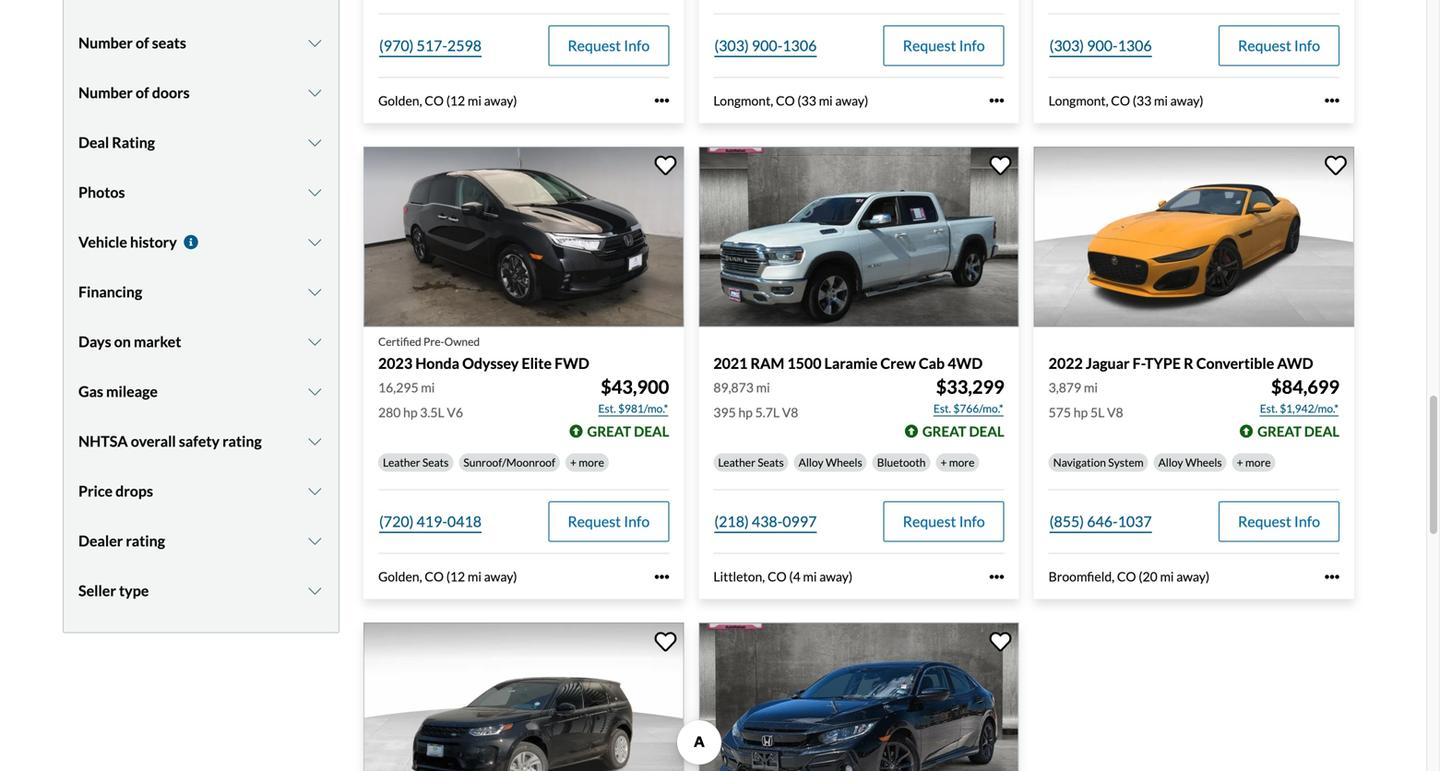 Task type: describe. For each thing, give the bounding box(es) containing it.
(970)
[[379, 36, 414, 54]]

gas mileage
[[78, 383, 158, 401]]

2021 ram 1500 laramie crew cab 4wd
[[714, 354, 983, 372]]

+ for leather seats
[[570, 456, 577, 469]]

$1,942/mo.*
[[1280, 402, 1339, 415]]

great for $33,299
[[923, 423, 967, 440]]

request info for request info button related to 1st (303) 900-1306 button from the right
[[1238, 36, 1320, 54]]

1 (303) from the left
[[715, 36, 749, 54]]

seats
[[152, 34, 186, 52]]

price drops
[[78, 482, 153, 500]]

+ more for navigation system
[[1237, 456, 1271, 469]]

overall
[[131, 433, 176, 451]]

seats for sunroof/moonroof
[[423, 456, 449, 469]]

photos
[[78, 183, 125, 201]]

2 longmont, from the left
[[1049, 93, 1109, 108]]

away) for ellipsis h icon for littleton, co (4 mi away)
[[820, 569, 853, 585]]

2 more from the left
[[949, 456, 975, 469]]

16,295
[[378, 380, 419, 396]]

2022
[[1049, 354, 1083, 372]]

certified pre-owned 2023 honda odyssey elite fwd
[[378, 335, 589, 372]]

rating inside dropdown button
[[223, 433, 262, 451]]

number of doors button
[[78, 70, 324, 116]]

2021
[[714, 354, 748, 372]]

alloy for $84,699
[[1159, 456, 1183, 469]]

convertible
[[1197, 354, 1275, 372]]

chevron down image for number of seats
[[306, 36, 324, 50]]

co for ellipsis h image associated with (970) 517-2598
[[425, 93, 444, 108]]

leather seats for alloy wheels
[[718, 456, 784, 469]]

elite
[[522, 354, 552, 372]]

financing
[[78, 283, 142, 301]]

co for ellipsis h image related to (303) 900-1306
[[1111, 93, 1130, 108]]

info for the (720) 419-0418 button
[[624, 513, 650, 531]]

market
[[134, 333, 181, 351]]

request info for request info button for (970) 517-2598 button at the top
[[568, 36, 650, 54]]

info for (218) 438-0997 button
[[959, 513, 985, 531]]

number for number of doors
[[78, 84, 133, 102]]

(855) 646-1037 button
[[1049, 502, 1153, 542]]

deal for $33,299
[[969, 423, 1005, 440]]

price
[[78, 482, 113, 500]]

hp for $33,299
[[739, 405, 753, 420]]

leather seats for sunroof/moonroof
[[383, 456, 449, 469]]

info circle image
[[182, 235, 200, 250]]

chevron down image for financing
[[306, 285, 324, 300]]

dealer rating button
[[78, 518, 324, 564]]

(720)
[[379, 513, 414, 531]]

ellipsis h image for littleton, co (4 mi away)
[[990, 570, 1005, 584]]

(855)
[[1050, 513, 1084, 531]]

est. $981/mo.* button
[[598, 400, 669, 418]]

hp for $84,699
[[1074, 405, 1088, 420]]

(303) 900-1306 for 1st (303) 900-1306 button from the right
[[1050, 36, 1152, 54]]

$981/mo.*
[[618, 402, 668, 415]]

info for 1st (303) 900-1306 button
[[959, 36, 985, 54]]

nhtsa overall safety rating
[[78, 433, 262, 451]]

2 + from the left
[[941, 456, 947, 469]]

request info button for 1st (303) 900-1306 button
[[884, 25, 1005, 66]]

2 longmont, co (33 mi away) from the left
[[1049, 93, 1204, 108]]

ellipsis h image for (303) 900-1306
[[1325, 93, 1340, 108]]

request for (218) 438-0997 button
[[903, 513, 956, 531]]

crew
[[881, 354, 916, 372]]

laramie
[[825, 354, 878, 372]]

f-
[[1133, 354, 1145, 372]]

nhtsa
[[78, 433, 128, 451]]

littleton, co (4 mi away)
[[714, 569, 853, 585]]

drops
[[115, 482, 153, 500]]

1306 for 1st (303) 900-1306 button
[[783, 36, 817, 54]]

2 + more from the left
[[941, 456, 975, 469]]

great deal for $33,299
[[923, 423, 1005, 440]]

chevron down image for dealer rating
[[306, 534, 324, 549]]

seller type
[[78, 582, 149, 600]]

2023
[[378, 354, 413, 372]]

646-
[[1087, 513, 1118, 531]]

900- for 1st (303) 900-1306 button from the right
[[1087, 36, 1118, 54]]

chevron down image for days on market
[[306, 335, 324, 349]]

co for ellipsis h icon related to longmont, co (33 mi away)
[[776, 93, 795, 108]]

info for 1st (303) 900-1306 button from the right
[[1295, 36, 1320, 54]]

chevron down image for deal rating
[[306, 135, 324, 150]]

(218) 438-0997 button
[[714, 502, 818, 542]]

littleton,
[[714, 569, 765, 585]]

est. for $43,900
[[598, 402, 616, 415]]

(720) 419-0418
[[379, 513, 482, 531]]

leather for alloy wheels
[[718, 456, 756, 469]]

2022 jaguar f-type r convertible awd
[[1049, 354, 1314, 372]]

of for doors
[[136, 84, 149, 102]]

number of seats
[[78, 34, 186, 52]]

0418
[[447, 513, 482, 531]]

broomfield, co (20 mi away)
[[1049, 569, 1210, 585]]

395
[[714, 405, 736, 420]]

certified
[[378, 335, 421, 348]]

ellipsis h image for golden, co (12 mi away)
[[655, 570, 669, 584]]

gas
[[78, 383, 103, 401]]

chevron down image inside vehicle history dropdown button
[[306, 235, 324, 250]]

2 (303) from the left
[[1050, 36, 1084, 54]]

days
[[78, 333, 111, 351]]

1037
[[1118, 513, 1152, 531]]

wheels for $33,299
[[826, 456, 862, 469]]

$33,299 est. $766/mo.*
[[934, 376, 1005, 415]]

dealer rating
[[78, 532, 165, 550]]

v8 for $33,299
[[782, 405, 799, 420]]

great for $43,900
[[587, 423, 631, 440]]

alloy wheels for $33,299
[[799, 456, 862, 469]]

est. $1,942/mo.* button
[[1259, 400, 1340, 418]]

est. $766/mo.* button
[[933, 400, 1005, 418]]

info for (855) 646-1037 button
[[1295, 513, 1320, 531]]

vehicle history button
[[78, 219, 324, 265]]

(12 for ellipsis h image associated with (970) 517-2598
[[446, 93, 465, 108]]

(218) 438-0997
[[715, 513, 817, 531]]

type
[[1145, 354, 1181, 372]]

deal for $84,699
[[1305, 423, 1340, 440]]

(33 for 1st (303) 900-1306 button from the right
[[1133, 93, 1152, 108]]

517-
[[417, 36, 447, 54]]

(720) 419-0418 button
[[378, 502, 483, 542]]

(218)
[[715, 513, 749, 531]]

mileage
[[106, 383, 158, 401]]

number of seats button
[[78, 20, 324, 66]]

number of doors
[[78, 84, 190, 102]]

on
[[114, 333, 131, 351]]

crystal black pearl 2021 honda civic hatchback ex fwd hatchback front-wheel drive automatic image
[[699, 623, 1019, 771]]

3,879 mi 575 hp 5l v8
[[1049, 380, 1124, 420]]

v8 for $84,699
[[1107, 405, 1124, 420]]

900- for 1st (303) 900-1306 button
[[752, 36, 783, 54]]

est. for $33,299
[[934, 402, 951, 415]]

(20
[[1139, 569, 1158, 585]]



Task type: vqa. For each thing, say whether or not it's contained in the screenshot.
CONVERTIBLE
yes



Task type: locate. For each thing, give the bounding box(es) containing it.
3 great from the left
[[1258, 423, 1302, 440]]

deal for $43,900
[[634, 423, 669, 440]]

great deal for $43,900
[[587, 423, 669, 440]]

1 horizontal spatial +
[[941, 456, 947, 469]]

1 (303) 900-1306 button from the left
[[714, 25, 818, 66]]

v8 right 5.7l
[[782, 405, 799, 420]]

request info
[[568, 36, 650, 54], [903, 36, 985, 54], [1238, 36, 1320, 54], [568, 513, 650, 531], [903, 513, 985, 531], [1238, 513, 1320, 531]]

of left doors
[[136, 84, 149, 102]]

rating inside dropdown button
[[126, 532, 165, 550]]

1 horizontal spatial (303)
[[1050, 36, 1084, 54]]

$43,900 est. $981/mo.*
[[598, 376, 669, 415]]

bluetooth
[[877, 456, 926, 469]]

+ more down 'est. $981/mo.*' button
[[570, 456, 604, 469]]

0 horizontal spatial alloy wheels
[[799, 456, 862, 469]]

wheels for $84,699
[[1186, 456, 1222, 469]]

deal down $981/mo.*
[[634, 423, 669, 440]]

0 horizontal spatial hp
[[403, 405, 418, 420]]

1 alloy wheels from the left
[[799, 456, 862, 469]]

2 horizontal spatial est.
[[1260, 402, 1278, 415]]

alloy right system
[[1159, 456, 1183, 469]]

seller
[[78, 582, 116, 600]]

1 horizontal spatial longmont,
[[1049, 93, 1109, 108]]

1 horizontal spatial seats
[[758, 456, 784, 469]]

of for seats
[[136, 34, 149, 52]]

honda
[[415, 354, 460, 372]]

0 vertical spatial of
[[136, 34, 149, 52]]

1 + more from the left
[[570, 456, 604, 469]]

golden, co (12 mi away) down "419-" on the left bottom of page
[[378, 569, 517, 585]]

chevron down image inside number of seats dropdown button
[[306, 36, 324, 50]]

request info for request info button corresponding to the (720) 419-0418 button
[[568, 513, 650, 531]]

golden, for ellipsis h icon corresponding to golden, co (12 mi away)
[[378, 569, 422, 585]]

pre-
[[424, 335, 444, 348]]

(12 down 0418
[[446, 569, 465, 585]]

mi inside 3,879 mi 575 hp 5l v8
[[1084, 380, 1098, 396]]

2 great deal from the left
[[923, 423, 1005, 440]]

1 vertical spatial number
[[78, 84, 133, 102]]

request info for request info button corresponding to 1st (303) 900-1306 button
[[903, 36, 985, 54]]

seats down 5.7l
[[758, 456, 784, 469]]

0 horizontal spatial 900-
[[752, 36, 783, 54]]

alloy wheels
[[799, 456, 862, 469], [1159, 456, 1222, 469]]

wheels left bluetooth
[[826, 456, 862, 469]]

1 horizontal spatial v8
[[1107, 405, 1124, 420]]

vehicle history
[[78, 233, 177, 251]]

chevron down image inside gas mileage "dropdown button"
[[306, 385, 324, 399]]

3 + more from the left
[[1237, 456, 1271, 469]]

0 horizontal spatial (303) 900-1306
[[715, 36, 817, 54]]

hp left 5l
[[1074, 405, 1088, 420]]

hp right 395
[[739, 405, 753, 420]]

navigation
[[1053, 456, 1106, 469]]

chevron down image inside seller type dropdown button
[[306, 584, 324, 599]]

0 horizontal spatial 1306
[[783, 36, 817, 54]]

alloy wheels for $84,699
[[1159, 456, 1222, 469]]

away) for ellipsis h image associated with (970) 517-2598
[[484, 93, 517, 108]]

2 great from the left
[[923, 423, 967, 440]]

419-
[[417, 513, 447, 531]]

request info for request info button related to (855) 646-1037 button
[[1238, 513, 1320, 531]]

1 leather from the left
[[383, 456, 420, 469]]

request info button for the (720) 419-0418 button
[[548, 502, 669, 542]]

jaguar
[[1086, 354, 1130, 372]]

0 horizontal spatial (303)
[[715, 36, 749, 54]]

co
[[425, 93, 444, 108], [776, 93, 795, 108], [1111, 93, 1130, 108], [425, 569, 444, 585], [768, 569, 787, 585], [1117, 569, 1136, 585]]

ellipsis h image
[[655, 93, 669, 108], [1325, 93, 1340, 108], [1325, 570, 1340, 584]]

number up deal rating
[[78, 84, 133, 102]]

$84,699
[[1271, 376, 1340, 398]]

3 est. from the left
[[1260, 402, 1278, 415]]

great deal down the est. $766/mo.* button
[[923, 423, 1005, 440]]

more for navigation system
[[1246, 456, 1271, 469]]

1 golden, from the top
[[378, 93, 422, 108]]

1 great deal from the left
[[587, 423, 669, 440]]

1 v8 from the left
[[782, 405, 799, 420]]

away) for ellipsis h image related to (303) 900-1306
[[1171, 93, 1204, 108]]

3 deal from the left
[[1305, 423, 1340, 440]]

nhtsa overall safety rating button
[[78, 419, 324, 465]]

1 wheels from the left
[[826, 456, 862, 469]]

1 (303) 900-1306 from the left
[[715, 36, 817, 54]]

request info button for 1st (303) 900-1306 button from the right
[[1219, 25, 1340, 66]]

0 horizontal spatial deal
[[634, 423, 669, 440]]

89,873 mi 395 hp 5.7l v8
[[714, 380, 799, 420]]

2 chevron down image from the top
[[306, 185, 324, 200]]

1 horizontal spatial est.
[[934, 402, 951, 415]]

away) for ellipsis h icon corresponding to golden, co (12 mi away)
[[484, 569, 517, 585]]

1 horizontal spatial leather seats
[[718, 456, 784, 469]]

2 chevron down image from the top
[[306, 135, 324, 150]]

2 horizontal spatial deal
[[1305, 423, 1340, 440]]

rating right dealer
[[126, 532, 165, 550]]

1 horizontal spatial great
[[923, 423, 967, 440]]

type
[[119, 582, 149, 600]]

golden, co (12 mi away) for ellipsis h icon corresponding to golden, co (12 mi away)
[[378, 569, 517, 585]]

1 horizontal spatial hp
[[739, 405, 753, 420]]

1 horizontal spatial (303) 900-1306 button
[[1049, 25, 1153, 66]]

1 horizontal spatial longmont, co (33 mi away)
[[1049, 93, 1204, 108]]

ellipsis h image for (970) 517-2598
[[655, 93, 669, 108]]

(303) 900-1306 button
[[714, 25, 818, 66], [1049, 25, 1153, 66]]

+
[[570, 456, 577, 469], [941, 456, 947, 469], [1237, 456, 1243, 469]]

deal
[[634, 423, 669, 440], [969, 423, 1005, 440], [1305, 423, 1340, 440]]

chevron down image inside 'financing' dropdown button
[[306, 285, 324, 300]]

6 chevron down image from the top
[[306, 584, 324, 599]]

1 horizontal spatial alloy
[[1159, 456, 1183, 469]]

alloy wheels up 0997
[[799, 456, 862, 469]]

v6
[[447, 405, 463, 420]]

leather down 395
[[718, 456, 756, 469]]

more down 'est. $981/mo.*' button
[[579, 456, 604, 469]]

seats down 3.5l
[[423, 456, 449, 469]]

89,873
[[714, 380, 754, 396]]

280
[[378, 405, 401, 420]]

leather for sunroof/moonroof
[[383, 456, 420, 469]]

mi inside 16,295 mi 280 hp 3.5l v6
[[421, 380, 435, 396]]

0 vertical spatial rating
[[223, 433, 262, 451]]

golden, for ellipsis h image associated with (970) 517-2598
[[378, 93, 422, 108]]

chevron down image for seller type
[[306, 584, 324, 599]]

(4
[[789, 569, 801, 585]]

1 number from the top
[[78, 34, 133, 52]]

0 horizontal spatial + more
[[570, 456, 604, 469]]

gas mileage button
[[78, 369, 324, 415]]

broomfield,
[[1049, 569, 1115, 585]]

photos button
[[78, 170, 324, 216]]

chevron down image inside deal rating dropdown button
[[306, 135, 324, 150]]

2 seats from the left
[[758, 456, 784, 469]]

3.5l
[[420, 405, 444, 420]]

1 longmont, co (33 mi away) from the left
[[714, 93, 869, 108]]

chevron down image inside price drops dropdown button
[[306, 484, 324, 499]]

438-
[[752, 513, 783, 531]]

16,295 mi 280 hp 3.5l v6
[[378, 380, 463, 420]]

request for (970) 517-2598 button at the top
[[568, 36, 621, 54]]

chevron down image
[[306, 86, 324, 100], [306, 135, 324, 150], [306, 335, 324, 349], [306, 434, 324, 449], [306, 484, 324, 499], [306, 584, 324, 599]]

0 horizontal spatial (303) 900-1306 button
[[714, 25, 818, 66]]

1 1306 from the left
[[783, 36, 817, 54]]

wheels right system
[[1186, 456, 1222, 469]]

vehicle
[[78, 233, 127, 251]]

2 leather from the left
[[718, 456, 756, 469]]

leather seats
[[383, 456, 449, 469], [718, 456, 784, 469]]

1 horizontal spatial + more
[[941, 456, 975, 469]]

seats
[[423, 456, 449, 469], [758, 456, 784, 469]]

more for leather seats
[[579, 456, 604, 469]]

1 more from the left
[[579, 456, 604, 469]]

5 chevron down image from the top
[[306, 484, 324, 499]]

0 horizontal spatial great deal
[[587, 423, 669, 440]]

longmont, co (33 mi away)
[[714, 93, 869, 108], [1049, 93, 1204, 108]]

$43,900
[[601, 376, 669, 398]]

2 alloy from the left
[[1159, 456, 1183, 469]]

alloy wheels right system
[[1159, 456, 1222, 469]]

2 horizontal spatial hp
[[1074, 405, 1088, 420]]

1 seats from the left
[[423, 456, 449, 469]]

1 vertical spatial (12
[[446, 569, 465, 585]]

1 horizontal spatial leather
[[718, 456, 756, 469]]

0 horizontal spatial +
[[570, 456, 577, 469]]

ram
[[751, 354, 785, 372]]

1 + from the left
[[570, 456, 577, 469]]

chevron down image inside nhtsa overall safety rating dropdown button
[[306, 434, 324, 449]]

0 vertical spatial (12
[[446, 93, 465, 108]]

safety
[[179, 433, 220, 451]]

2 horizontal spatial + more
[[1237, 456, 1271, 469]]

more down the est. $766/mo.* button
[[949, 456, 975, 469]]

financing button
[[78, 269, 324, 315]]

1 deal from the left
[[634, 423, 669, 440]]

2 wheels from the left
[[1186, 456, 1222, 469]]

4 chevron down image from the top
[[306, 434, 324, 449]]

0 horizontal spatial rating
[[126, 532, 165, 550]]

1500
[[787, 354, 822, 372]]

ivory white tri-coat pearlcoat 2021 ram 1500 laramie crew cab 4wd pickup truck four-wheel drive 8-speed automatic image
[[699, 147, 1019, 327]]

est. inside $43,900 est. $981/mo.*
[[598, 402, 616, 415]]

v8 inside 3,879 mi 575 hp 5l v8
[[1107, 405, 1124, 420]]

request for the (720) 419-0418 button
[[568, 513, 621, 531]]

hp inside 3,879 mi 575 hp 5l v8
[[1074, 405, 1088, 420]]

2 hp from the left
[[739, 405, 753, 420]]

hp for $43,900
[[403, 405, 418, 420]]

chevron down image for number of doors
[[306, 86, 324, 100]]

2 est. from the left
[[934, 402, 951, 415]]

deal
[[78, 134, 109, 152]]

crystal black pearl 2023 honda odyssey elite fwd minivan front-wheel drive automatic image
[[364, 147, 684, 327]]

cab
[[919, 354, 945, 372]]

golden, co (12 mi away)
[[378, 93, 517, 108], [378, 569, 517, 585]]

fwd
[[555, 354, 589, 372]]

0 horizontal spatial great
[[587, 423, 631, 440]]

1 horizontal spatial 900-
[[1087, 36, 1118, 54]]

est. inside the $84,699 est. $1,942/mo.*
[[1260, 402, 1278, 415]]

chevron down image inside the photos dropdown button
[[306, 185, 324, 200]]

2 (303) 900-1306 button from the left
[[1049, 25, 1153, 66]]

5 chevron down image from the top
[[306, 385, 324, 399]]

1 horizontal spatial wheels
[[1186, 456, 1222, 469]]

1 vertical spatial golden,
[[378, 569, 422, 585]]

leather seats down 3.5l
[[383, 456, 449, 469]]

deal rating
[[78, 134, 155, 152]]

2 horizontal spatial great deal
[[1258, 423, 1340, 440]]

1 hp from the left
[[403, 405, 418, 420]]

est. down '$43,900'
[[598, 402, 616, 415]]

0 horizontal spatial wheels
[[826, 456, 862, 469]]

2 golden, co (12 mi away) from the top
[[378, 569, 517, 585]]

more down est. $1,942/mo.* button
[[1246, 456, 1271, 469]]

0 vertical spatial golden, co (12 mi away)
[[378, 93, 517, 108]]

0 horizontal spatial more
[[579, 456, 604, 469]]

deal down the $766/mo.*
[[969, 423, 1005, 440]]

alloy up 0997
[[799, 456, 824, 469]]

chevron down image for price drops
[[306, 484, 324, 499]]

v8 inside "89,873 mi 395 hp 5.7l v8"
[[782, 405, 799, 420]]

request
[[568, 36, 621, 54], [903, 36, 956, 54], [1238, 36, 1292, 54], [568, 513, 621, 531], [903, 513, 956, 531], [1238, 513, 1292, 531]]

system
[[1108, 456, 1144, 469]]

leather seats down 5.7l
[[718, 456, 784, 469]]

co for ellipsis h icon for littleton, co (4 mi away)
[[768, 569, 787, 585]]

(12 down 2598
[[446, 93, 465, 108]]

+ more down the est. $766/mo.* button
[[941, 456, 975, 469]]

0 horizontal spatial est.
[[598, 402, 616, 415]]

0 horizontal spatial v8
[[782, 405, 799, 420]]

1 horizontal spatial deal
[[969, 423, 1005, 440]]

chevron down image inside dealer rating dropdown button
[[306, 534, 324, 549]]

great down 'est. $981/mo.*' button
[[587, 423, 631, 440]]

3 chevron down image from the top
[[306, 235, 324, 250]]

request info for (218) 438-0997 button request info button
[[903, 513, 985, 531]]

sorrento yellow gloss 2022 jaguar f-type r convertible awd convertible all-wheel drive 8-speed automatic image
[[1034, 147, 1355, 327]]

seats for alloy wheels
[[758, 456, 784, 469]]

est. for $84,699
[[1260, 402, 1278, 415]]

3 + from the left
[[1237, 456, 1243, 469]]

rating
[[223, 433, 262, 451], [126, 532, 165, 550]]

2 number from the top
[[78, 84, 133, 102]]

hp inside "89,873 mi 395 hp 5.7l v8"
[[739, 405, 753, 420]]

santorini black 2023 land rover discovery sport p250 s r-dynamic awd suv / crossover all-wheel drive 9-speed automatic image
[[364, 623, 684, 771]]

number for number of seats
[[78, 34, 133, 52]]

away)
[[484, 93, 517, 108], [835, 93, 869, 108], [1171, 93, 1204, 108], [484, 569, 517, 585], [820, 569, 853, 585], [1177, 569, 1210, 585]]

1 horizontal spatial alloy wheels
[[1159, 456, 1222, 469]]

6 chevron down image from the top
[[306, 534, 324, 549]]

1 vertical spatial rating
[[126, 532, 165, 550]]

r
[[1184, 354, 1194, 372]]

+ for navigation system
[[1237, 456, 1243, 469]]

alloy for $33,299
[[799, 456, 824, 469]]

chevron down image inside days on market dropdown button
[[306, 335, 324, 349]]

1 vertical spatial golden, co (12 mi away)
[[378, 569, 517, 585]]

+ more for leather seats
[[570, 456, 604, 469]]

chevron down image
[[306, 36, 324, 50], [306, 185, 324, 200], [306, 235, 324, 250], [306, 285, 324, 300], [306, 385, 324, 399], [306, 534, 324, 549]]

chevron down image inside number of doors dropdown button
[[306, 86, 324, 100]]

rating
[[112, 134, 155, 152]]

request info button for (218) 438-0997 button
[[884, 502, 1005, 542]]

great down the est. $766/mo.* button
[[923, 423, 967, 440]]

golden, co (12 mi away) down 517-
[[378, 93, 517, 108]]

1 horizontal spatial (303) 900-1306
[[1050, 36, 1152, 54]]

sunroof/moonroof
[[464, 456, 556, 469]]

3 great deal from the left
[[1258, 423, 1340, 440]]

seller type button
[[78, 568, 324, 614]]

2 (12 from the top
[[446, 569, 465, 585]]

1 900- from the left
[[752, 36, 783, 54]]

(33 for 1st (303) 900-1306 button
[[798, 93, 817, 108]]

co for ellipsis h icon corresponding to golden, co (12 mi away)
[[425, 569, 444, 585]]

request info button for (970) 517-2598 button at the top
[[548, 25, 669, 66]]

1 (33 from the left
[[798, 93, 817, 108]]

request info button for (855) 646-1037 button
[[1219, 502, 1340, 542]]

1 horizontal spatial rating
[[223, 433, 262, 451]]

est. left $1,942/mo.*
[[1260, 402, 1278, 415]]

1 golden, co (12 mi away) from the top
[[378, 93, 517, 108]]

deal down $1,942/mo.*
[[1305, 423, 1340, 440]]

$766/mo.*
[[954, 402, 1004, 415]]

golden, co (12 mi away) for ellipsis h image associated with (970) 517-2598
[[378, 93, 517, 108]]

owned
[[444, 335, 480, 348]]

price drops button
[[78, 468, 324, 515]]

1 vertical spatial of
[[136, 84, 149, 102]]

1 leather seats from the left
[[383, 456, 449, 469]]

days on market
[[78, 333, 181, 351]]

ellipsis h image for longmont, co (33 mi away)
[[990, 93, 1005, 108]]

2 of from the top
[[136, 84, 149, 102]]

chevron down image for nhtsa overall safety rating
[[306, 434, 324, 449]]

0 horizontal spatial seats
[[423, 456, 449, 469]]

0 horizontal spatial leather
[[383, 456, 420, 469]]

575
[[1049, 405, 1071, 420]]

3 chevron down image from the top
[[306, 335, 324, 349]]

1 horizontal spatial 1306
[[1118, 36, 1152, 54]]

1 est. from the left
[[598, 402, 616, 415]]

0 vertical spatial number
[[78, 34, 133, 52]]

v8 right 5l
[[1107, 405, 1124, 420]]

(12 for ellipsis h icon corresponding to golden, co (12 mi away)
[[446, 569, 465, 585]]

awd
[[1277, 354, 1314, 372]]

doors
[[152, 84, 190, 102]]

2 leather seats from the left
[[718, 456, 784, 469]]

5.7l
[[755, 405, 780, 420]]

rating right safety
[[223, 433, 262, 451]]

1 chevron down image from the top
[[306, 36, 324, 50]]

0 horizontal spatial alloy
[[799, 456, 824, 469]]

navigation system
[[1053, 456, 1144, 469]]

1 horizontal spatial great deal
[[923, 423, 1005, 440]]

mi
[[468, 93, 482, 108], [819, 93, 833, 108], [1154, 93, 1168, 108], [421, 380, 435, 396], [756, 380, 770, 396], [1084, 380, 1098, 396], [468, 569, 482, 585], [803, 569, 817, 585], [1160, 569, 1174, 585]]

1 chevron down image from the top
[[306, 86, 324, 100]]

1 alloy from the left
[[799, 456, 824, 469]]

2 900- from the left
[[1087, 36, 1118, 54]]

$33,299
[[936, 376, 1005, 398]]

2 horizontal spatial +
[[1237, 456, 1243, 469]]

number up number of doors
[[78, 34, 133, 52]]

3 more from the left
[[1246, 456, 1271, 469]]

mi inside "89,873 mi 395 hp 5.7l v8"
[[756, 380, 770, 396]]

2 golden, from the top
[[378, 569, 422, 585]]

great deal for $84,699
[[1258, 423, 1340, 440]]

chevron down image for gas mileage
[[306, 385, 324, 399]]

$84,699 est. $1,942/mo.*
[[1260, 376, 1340, 415]]

4wd
[[948, 354, 983, 372]]

great deal down est. $1,942/mo.* button
[[1258, 423, 1340, 440]]

2 (33 from the left
[[1133, 93, 1152, 108]]

leather down 280
[[383, 456, 420, 469]]

1 of from the top
[[136, 34, 149, 52]]

2598
[[447, 36, 482, 54]]

5l
[[1091, 405, 1105, 420]]

0 horizontal spatial longmont,
[[714, 93, 773, 108]]

away) for ellipsis h icon related to longmont, co (33 mi away)
[[835, 93, 869, 108]]

0 vertical spatial golden,
[[378, 93, 422, 108]]

leather
[[383, 456, 420, 469], [718, 456, 756, 469]]

0 horizontal spatial longmont, co (33 mi away)
[[714, 93, 869, 108]]

great for $84,699
[[1258, 423, 1302, 440]]

1 horizontal spatial more
[[949, 456, 975, 469]]

great deal down 'est. $981/mo.*' button
[[587, 423, 669, 440]]

great down est. $1,942/mo.* button
[[1258, 423, 1302, 440]]

info for (970) 517-2598 button at the top
[[624, 36, 650, 54]]

(970) 517-2598 button
[[378, 25, 483, 66]]

2 (303) 900-1306 from the left
[[1050, 36, 1152, 54]]

est. down $33,299
[[934, 402, 951, 415]]

1306 for 1st (303) 900-1306 button from the right
[[1118, 36, 1152, 54]]

request for (855) 646-1037 button
[[1238, 513, 1292, 531]]

(303) 900-1306 for 1st (303) 900-1306 button
[[715, 36, 817, 54]]

dealer
[[78, 532, 123, 550]]

1 (12 from the top
[[446, 93, 465, 108]]

of left the 'seats'
[[136, 34, 149, 52]]

0 horizontal spatial (33
[[798, 93, 817, 108]]

1306
[[783, 36, 817, 54], [1118, 36, 1152, 54]]

1 longmont, from the left
[[714, 93, 773, 108]]

(970) 517-2598
[[379, 36, 482, 54]]

3 hp from the left
[[1074, 405, 1088, 420]]

odyssey
[[462, 354, 519, 372]]

2 horizontal spatial more
[[1246, 456, 1271, 469]]

1 horizontal spatial (33
[[1133, 93, 1152, 108]]

(12
[[446, 93, 465, 108], [446, 569, 465, 585]]

chevron down image for photos
[[306, 185, 324, 200]]

2 alloy wheels from the left
[[1159, 456, 1222, 469]]

4 chevron down image from the top
[[306, 285, 324, 300]]

hp right 280
[[403, 405, 418, 420]]

2 horizontal spatial great
[[1258, 423, 1302, 440]]

2 v8 from the left
[[1107, 405, 1124, 420]]

2 1306 from the left
[[1118, 36, 1152, 54]]

ellipsis h image
[[990, 93, 1005, 108], [655, 570, 669, 584], [990, 570, 1005, 584]]

(855) 646-1037
[[1050, 513, 1152, 531]]

0 horizontal spatial leather seats
[[383, 456, 449, 469]]

2 deal from the left
[[969, 423, 1005, 440]]

3,879
[[1049, 380, 1082, 396]]

golden, down (970)
[[378, 93, 422, 108]]

hp inside 16,295 mi 280 hp 3.5l v6
[[403, 405, 418, 420]]

est. inside $33,299 est. $766/mo.*
[[934, 402, 951, 415]]

golden, down (720)
[[378, 569, 422, 585]]

1 great from the left
[[587, 423, 631, 440]]

great deal
[[587, 423, 669, 440], [923, 423, 1005, 440], [1258, 423, 1340, 440]]

+ more down est. $1,942/mo.* button
[[1237, 456, 1271, 469]]



